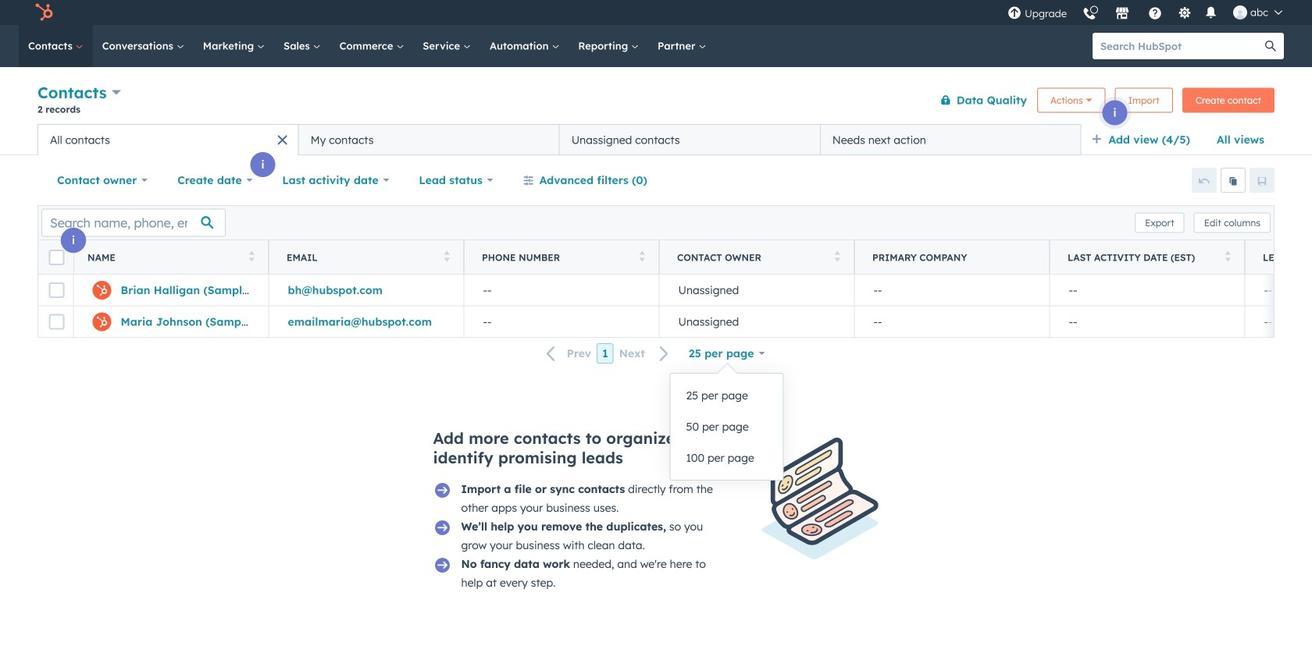 Task type: locate. For each thing, give the bounding box(es) containing it.
column header
[[854, 241, 1050, 275]]

5 press to sort. element from the left
[[1225, 251, 1231, 264]]

gary orlando image
[[1233, 5, 1247, 20]]

Search name, phone, email addresses, or company search field
[[41, 209, 226, 237]]

press to sort. image
[[249, 251, 255, 262], [444, 251, 450, 262], [639, 251, 645, 262], [834, 251, 840, 262], [1225, 251, 1231, 262]]

pagination navigation
[[537, 343, 679, 364]]

2 press to sort. image from the left
[[444, 251, 450, 262]]

4 press to sort. image from the left
[[834, 251, 840, 262]]

1 press to sort. element from the left
[[249, 251, 255, 264]]

1 press to sort. image from the left
[[249, 251, 255, 262]]

press to sort. image for fourth press to sort. element from right
[[444, 251, 450, 262]]

press to sort. element
[[249, 251, 255, 264], [444, 251, 450, 264], [639, 251, 645, 264], [834, 251, 840, 264], [1225, 251, 1231, 264]]

3 press to sort. element from the left
[[639, 251, 645, 264]]

3 press to sort. image from the left
[[639, 251, 645, 262]]

banner
[[37, 80, 1275, 124]]

5 press to sort. image from the left
[[1225, 251, 1231, 262]]

4 press to sort. element from the left
[[834, 251, 840, 264]]

menu
[[1000, 0, 1293, 25]]



Task type: vqa. For each thing, say whether or not it's contained in the screenshot.
second Press to sort. image from the right
yes



Task type: describe. For each thing, give the bounding box(es) containing it.
press to sort. image for 1st press to sort. element from left
[[249, 251, 255, 262]]

2 press to sort. element from the left
[[444, 251, 450, 264]]

press to sort. image for 4th press to sort. element from left
[[834, 251, 840, 262]]

press to sort. image for 1st press to sort. element from the right
[[1225, 251, 1231, 262]]

marketplaces image
[[1115, 7, 1129, 21]]

press to sort. image for third press to sort. element from left
[[639, 251, 645, 262]]

Search HubSpot search field
[[1093, 33, 1257, 59]]



